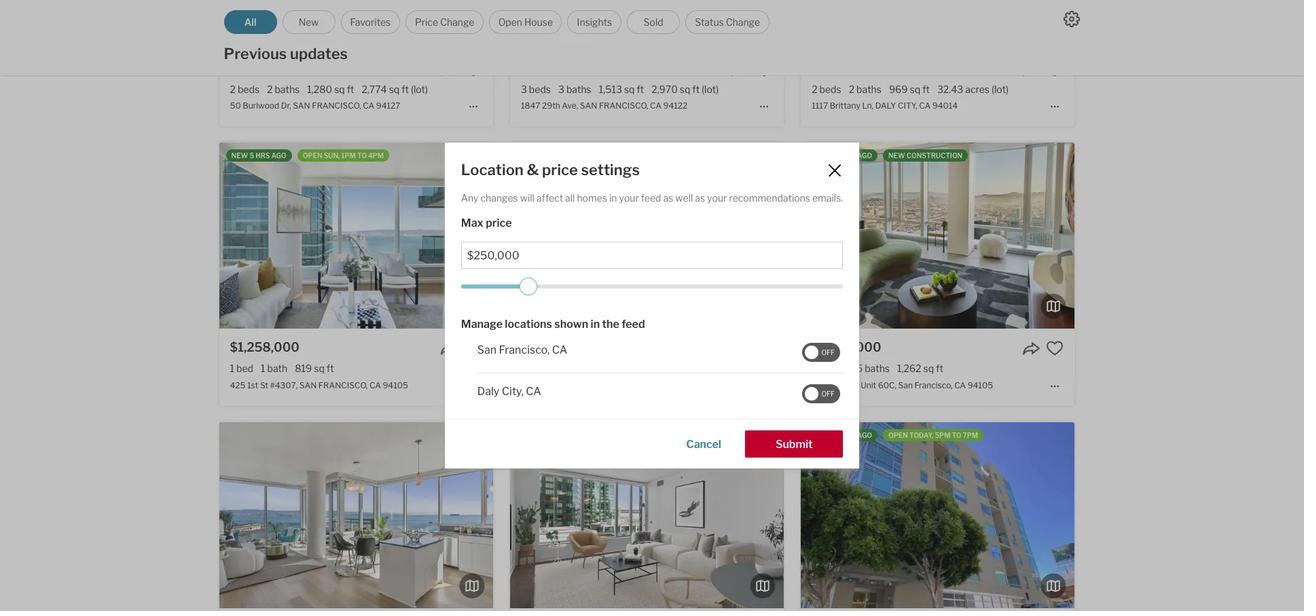 Task type: vqa. For each thing, say whether or not it's contained in the screenshot.
NEW CONSTRUCTION the NEW
yes



Task type: locate. For each thing, give the bounding box(es) containing it.
ln,
[[863, 101, 874, 111]]

open
[[499, 16, 523, 28]]

0 horizontal spatial your
[[619, 193, 639, 204]]

open for open today, 5pm to 7pm
[[889, 431, 908, 439]]

2 photo of 50 burlwood dr, san francisco, ca 94127 image from the left
[[493, 0, 767, 50]]

2 horizontal spatial favorite button image
[[1047, 340, 1064, 358]]

1 horizontal spatial st
[[576, 380, 584, 390]]

2 change from the left
[[726, 16, 760, 28]]

4pm
[[368, 152, 384, 160]]

san right ave,
[[580, 101, 598, 111]]

change for price change
[[440, 16, 475, 28]]

bath
[[267, 363, 288, 375]]

1 horizontal spatial favorite button image
[[756, 61, 773, 78]]

#304,
[[586, 380, 609, 390]]

sq for 1,397
[[619, 363, 629, 375]]

days right 6
[[838, 431, 856, 439]]

0 horizontal spatial francisco,
[[499, 344, 550, 357]]

photo of 201 folsom st unit 11d, san francisco, ca 94105 image
[[236, 422, 510, 609], [510, 422, 784, 609], [784, 422, 1058, 609]]

new left 6
[[814, 431, 830, 439]]

change right the price
[[440, 16, 475, 28]]

photo of 501 beale st unit 10a, san francisco, ca 94105 image
[[0, 422, 219, 609], [219, 422, 493, 609], [493, 422, 767, 609]]

3 baths
[[559, 84, 592, 95]]

5 left hrs
[[250, 152, 254, 160]]

photo of 1847 29th ave, san francisco, ca 94122 image
[[236, 0, 510, 50], [510, 0, 784, 50]]

32.43 acres (lot)
[[938, 84, 1009, 95]]

1 1 from the left
[[230, 363, 235, 375]]

3 photo of 301 bryant st unit d23, san francisco, ca 94107 image from the left
[[1075, 422, 1305, 609]]

as left well
[[664, 193, 674, 204]]

1 days from the top
[[838, 152, 856, 160]]

ago down ln,
[[857, 152, 873, 160]]

3 photo of 201 folsom st unit 11d, san francisco, ca 94105 image from the left
[[784, 422, 1058, 609]]

locations
[[505, 318, 552, 331]]

ft right 2,970
[[693, 84, 700, 95]]

Sold radio
[[627, 10, 680, 34]]

ft right 2,774
[[402, 84, 409, 95]]

2 (lot) from the left
[[702, 84, 719, 95]]

2 photo of 201 folsom st unit 11d, san francisco, ca 94105 image from the left
[[510, 422, 784, 609]]

new 6 days ago
[[814, 431, 873, 439]]

2 up delancey in the bottom of the page
[[552, 363, 558, 375]]

0 horizontal spatial open
[[303, 152, 323, 160]]

sq right 1,262
[[924, 363, 934, 375]]

1 photo of 650 delancey st #304, san francisco, ca 94107 image from the left
[[236, 143, 510, 329]]

1 horizontal spatial 1 bed
[[521, 363, 545, 375]]

price right &
[[542, 161, 578, 179]]

1 horizontal spatial 1
[[261, 363, 265, 375]]

0 horizontal spatial favorite button image
[[465, 61, 482, 78]]

1st
[[247, 380, 258, 390]]

new
[[299, 16, 319, 28]]

baths up "unit"
[[865, 363, 890, 375]]

st for #304,
[[576, 380, 584, 390]]

2.5
[[849, 363, 863, 375]]

in right homes on the top left of page
[[610, 193, 617, 204]]

0 horizontal spatial price
[[486, 217, 512, 229]]

sq right 969
[[910, 84, 921, 95]]

2 photo of 301 bryant st unit d23, san francisco, ca 94107 image from the left
[[801, 422, 1075, 609]]

1 photo of 1117 brittany ln, daly city, ca 94014 image from the left
[[527, 0, 801, 50]]

1 horizontal spatial in
[[610, 193, 617, 204]]

1pm
[[342, 152, 356, 160]]

3 (lot) from the left
[[992, 84, 1009, 95]]

3 photo of 1117 brittany ln, daly city, ca 94014 image from the left
[[1075, 0, 1305, 50]]

to for 5pm
[[952, 431, 962, 439]]

ago for $2,195,000
[[857, 152, 873, 160]]

2 photo of 181 fremont unit 60c, san francisco, ca 94105 image from the left
[[801, 143, 1075, 329]]

819 sq ft
[[295, 363, 334, 375]]

ft left 2,970
[[637, 84, 644, 95]]

dr,
[[281, 101, 291, 111]]

price change
[[415, 16, 475, 28]]

0 vertical spatial favorite button image
[[1047, 61, 1064, 78]]

2 baths up dr,
[[267, 84, 300, 95]]

francisco, down 1,280 sq ft
[[312, 101, 361, 111]]

425 1st st #4307, san francisco, ca 94105
[[230, 380, 408, 390]]

$1,288,000
[[521, 61, 591, 75]]

bed up '425' in the left of the page
[[237, 363, 253, 375]]

new for new 6 days ago
[[814, 431, 830, 439]]

1 vertical spatial in
[[591, 318, 600, 331]]

1 horizontal spatial price
[[542, 161, 578, 179]]

1 horizontal spatial 94105
[[968, 380, 994, 390]]

0 horizontal spatial st
[[260, 380, 268, 390]]

homes
[[577, 193, 608, 204]]

san down 1,262
[[899, 380, 913, 390]]

status change
[[695, 16, 760, 28]]

2 beds for $798,000
[[812, 84, 842, 95]]

2 photo of 425 1st st #4307, san francisco, ca 94105 image from the left
[[219, 143, 493, 329]]

favorite button checkbox
[[465, 61, 482, 78], [756, 61, 773, 78], [1047, 61, 1064, 78], [465, 340, 482, 358]]

32.43
[[938, 84, 964, 95]]

francisco, down 1,262 sq ft
[[915, 380, 953, 390]]

as
[[664, 193, 674, 204], [695, 193, 705, 204]]

2 st from the left
[[576, 380, 584, 390]]

$2,195,000
[[812, 341, 882, 355]]

1 vertical spatial days
[[838, 431, 856, 439]]

1 horizontal spatial francisco,
[[627, 380, 665, 390]]

to for 1pm
[[357, 152, 367, 160]]

1 for 2 baths
[[521, 363, 526, 375]]

3 photo of 501 beale st unit 10a, san francisco, ca 94105 image from the left
[[493, 422, 767, 609]]

francisco, down 819 sq ft
[[319, 380, 368, 390]]

1 1 bed from the left
[[230, 363, 253, 375]]

1 horizontal spatial as
[[695, 193, 705, 204]]

francisco, for $1,288,000
[[599, 101, 649, 111]]

photo of 425 1st st #4307, san francisco, ca 94105 image
[[0, 143, 219, 329], [219, 143, 493, 329], [493, 143, 767, 329]]

bed for 2 baths
[[528, 363, 545, 375]]

2 photo of 650 delancey st #304, san francisco, ca 94107 image from the left
[[510, 143, 784, 329]]

to left 7pm
[[952, 431, 962, 439]]

0 vertical spatial open
[[303, 152, 323, 160]]

Insights radio
[[568, 10, 622, 34]]

new up 'emails.'
[[814, 152, 830, 160]]

0 horizontal spatial 5
[[250, 152, 254, 160]]

0 vertical spatial days
[[838, 152, 856, 160]]

All radio
[[224, 10, 277, 34]]

0 horizontal spatial favorite button image
[[465, 340, 482, 358]]

1 horizontal spatial san
[[611, 380, 625, 390]]

sun,
[[324, 152, 340, 160]]

1 horizontal spatial open
[[889, 431, 908, 439]]

to right "1pm"
[[357, 152, 367, 160]]

2 1 from the left
[[261, 363, 265, 375]]

1 horizontal spatial change
[[726, 16, 760, 28]]

7pm
[[963, 431, 979, 439]]

0 horizontal spatial 1
[[230, 363, 235, 375]]

1 vertical spatial favorite button image
[[465, 340, 482, 358]]

photo of 181 fremont unit 60c, san francisco, ca 94105 image
[[527, 143, 801, 329], [801, 143, 1075, 329], [1075, 143, 1305, 329]]

open left today,
[[889, 431, 908, 439]]

1 up '425' in the left of the page
[[230, 363, 235, 375]]

ago right 6
[[857, 431, 873, 439]]

beds for $998,000
[[238, 84, 260, 95]]

1 photo of 50 burlwood dr, san francisco, ca 94127 image from the left
[[219, 0, 493, 50]]

3 photo of 181 fremont unit 60c, san francisco, ca 94105 image from the left
[[1075, 143, 1305, 329]]

bed
[[237, 363, 253, 375], [528, 363, 545, 375]]

francisco,
[[499, 344, 550, 357], [627, 380, 665, 390], [915, 380, 953, 390]]

bed for 1 bath
[[237, 363, 253, 375]]

manage locations shown in the feed
[[461, 318, 645, 331]]

0 horizontal spatial 94105
[[383, 380, 408, 390]]

Max price input text field
[[467, 249, 837, 262]]

francisco, down locations
[[499, 344, 550, 357]]

1 vertical spatial feed
[[622, 318, 645, 331]]

manage
[[461, 318, 503, 331]]

open house
[[499, 16, 553, 28]]

1847 29th ave, san francisco, ca 94122
[[521, 101, 688, 111]]

2 beds up 50
[[230, 84, 260, 95]]

3 for 3 baths
[[559, 84, 565, 95]]

max price
[[461, 217, 512, 229]]

baths up dr,
[[275, 84, 300, 95]]

new
[[231, 152, 248, 160], [814, 152, 830, 160], [889, 152, 906, 160], [814, 431, 830, 439]]

0 horizontal spatial 1 bed
[[230, 363, 253, 375]]

2 beds up 181
[[812, 363, 842, 375]]

2 days from the top
[[838, 431, 856, 439]]

1 for 1 bath
[[230, 363, 235, 375]]

st left #304,
[[576, 380, 584, 390]]

0 horizontal spatial (lot)
[[411, 84, 428, 95]]

favorite button checkbox
[[1047, 340, 1064, 358]]

burlwood
[[243, 101, 279, 111]]

Favorites radio
[[341, 10, 400, 34]]

0 horizontal spatial as
[[664, 193, 674, 204]]

1 horizontal spatial 5
[[832, 152, 836, 160]]

29th
[[542, 101, 560, 111]]

1 horizontal spatial your
[[708, 193, 727, 204]]

san right dr,
[[293, 101, 310, 111]]

Open House radio
[[489, 10, 562, 34]]

to
[[357, 152, 367, 160], [952, 431, 962, 439]]

beds up 181
[[820, 363, 842, 375]]

1 94105 from the left
[[383, 380, 408, 390]]

0 vertical spatial to
[[357, 152, 367, 160]]

favorite button checkbox for $1,288,000
[[756, 61, 773, 78]]

2 94105 from the left
[[968, 380, 994, 390]]

2 baths up ln,
[[849, 84, 882, 95]]

94105
[[383, 380, 408, 390], [968, 380, 994, 390]]

the
[[602, 318, 620, 331]]

option group
[[224, 10, 770, 34]]

days up 'emails.'
[[838, 152, 856, 160]]

1 change from the left
[[440, 16, 475, 28]]

ft left 32.43
[[923, 84, 930, 95]]

3 1 from the left
[[521, 363, 526, 375]]

favorite button image for $798,000
[[1047, 61, 1064, 78]]

1 up 650
[[521, 363, 526, 375]]

francisco, for $998,000
[[312, 101, 361, 111]]

1 5 from the left
[[250, 152, 254, 160]]

feed right the
[[622, 318, 645, 331]]

favorite button image
[[1047, 61, 1064, 78], [465, 340, 482, 358]]

new left the construction on the right top
[[889, 152, 906, 160]]

2 3 from the left
[[559, 84, 565, 95]]

feed left well
[[641, 193, 662, 204]]

beds up 1117
[[820, 84, 842, 95]]

change
[[440, 16, 475, 28], [726, 16, 760, 28]]

favorite button image for $2,195,000
[[1047, 340, 1064, 358]]

san down "manage"
[[478, 344, 497, 357]]

st right 1st
[[260, 380, 268, 390]]

2 horizontal spatial (lot)
[[992, 84, 1009, 95]]

2 horizontal spatial san
[[899, 380, 913, 390]]

(lot) right 2,970
[[702, 84, 719, 95]]

baths up ln,
[[857, 84, 882, 95]]

(lot) right 2,774
[[411, 84, 428, 95]]

1 horizontal spatial 3
[[559, 84, 565, 95]]

2 horizontal spatial francisco,
[[915, 380, 953, 390]]

change inside option
[[726, 16, 760, 28]]

2 beds up 1117
[[812, 84, 842, 95]]

ca
[[363, 101, 375, 111], [650, 101, 662, 111], [920, 101, 931, 111], [552, 344, 568, 357], [370, 380, 381, 390], [667, 380, 678, 390], [955, 380, 966, 390], [526, 385, 542, 398]]

1 st from the left
[[260, 380, 268, 390]]

(lot) for $998,000
[[411, 84, 428, 95]]

1 3 from the left
[[521, 84, 527, 95]]

3
[[521, 84, 527, 95], [559, 84, 565, 95]]

1 vertical spatial to
[[952, 431, 962, 439]]

baths up ave,
[[567, 84, 592, 95]]

2 horizontal spatial 2 baths
[[849, 84, 882, 95]]

favorite button image
[[465, 61, 482, 78], [756, 61, 773, 78], [1047, 340, 1064, 358]]

beds up 1847
[[529, 84, 551, 95]]

baths up delancey in the bottom of the page
[[560, 363, 585, 375]]

94127
[[376, 101, 401, 111]]

2 1 bed from the left
[[521, 363, 545, 375]]

94107
[[680, 380, 705, 390]]

ago
[[271, 152, 287, 160], [857, 152, 873, 160], [857, 431, 873, 439]]

san for 650
[[611, 380, 625, 390]]

as right well
[[695, 193, 705, 204]]

open today, 5pm to 7pm
[[889, 431, 979, 439]]

new left hrs
[[231, 152, 248, 160]]

favorite button checkbox for $798,000
[[1047, 61, 1064, 78]]

0 horizontal spatial to
[[357, 152, 367, 160]]

open
[[303, 152, 323, 160], [889, 431, 908, 439]]

sq right 1,280
[[334, 84, 345, 95]]

bed up 650
[[528, 363, 545, 375]]

1 vertical spatial open
[[889, 431, 908, 439]]

shown
[[555, 318, 589, 331]]

ft right 1,262
[[936, 363, 944, 375]]

2 beds
[[230, 84, 260, 95], [812, 84, 842, 95], [812, 363, 842, 375]]

ft up 425 1st st #4307, san francisco, ca 94105
[[327, 363, 334, 375]]

today,
[[910, 431, 934, 439]]

0 horizontal spatial change
[[440, 16, 475, 28]]

in left the
[[591, 318, 600, 331]]

(lot) right acres
[[992, 84, 1009, 95]]

ago right hrs
[[271, 152, 287, 160]]

photo of 50 burlwood dr, san francisco, ca 94127 image
[[219, 0, 493, 50], [493, 0, 767, 50]]

0 horizontal spatial 3
[[521, 84, 527, 95]]

sq right 1,513
[[624, 84, 635, 95]]

1 bed up 650
[[521, 363, 545, 375]]

sq for 1,280
[[334, 84, 345, 95]]

3 for 3 beds
[[521, 84, 527, 95]]

hrs
[[256, 152, 270, 160]]

acres
[[966, 84, 990, 95]]

2 beds for $2,195,000
[[812, 363, 842, 375]]

your down settings
[[619, 193, 639, 204]]

1 photo of 201 folsom st unit 11d, san francisco, ca 94105 image from the left
[[236, 422, 510, 609]]

60c,
[[879, 380, 897, 390]]

2 bed from the left
[[528, 363, 545, 375]]

2 up burlwood
[[267, 84, 273, 95]]

sq right 1,397
[[619, 363, 629, 375]]

3 up ave,
[[559, 84, 565, 95]]

sq
[[334, 84, 345, 95], [389, 84, 400, 95], [624, 84, 635, 95], [680, 84, 691, 95], [910, 84, 921, 95], [314, 363, 325, 375], [619, 363, 629, 375], [924, 363, 934, 375]]

(lot) for $1,288,000
[[702, 84, 719, 95]]

price down changes
[[486, 217, 512, 229]]

2 baths
[[267, 84, 300, 95], [849, 84, 882, 95], [552, 363, 585, 375]]

0 vertical spatial in
[[610, 193, 617, 204]]

change right status
[[726, 16, 760, 28]]

house
[[525, 16, 553, 28]]

change inside radio
[[440, 16, 475, 28]]

181
[[812, 380, 825, 390]]

1 left "bath"
[[261, 363, 265, 375]]

brittany
[[830, 101, 861, 111]]

1,280 sq ft
[[307, 84, 354, 95]]

2 baths up delancey in the bottom of the page
[[552, 363, 585, 375]]

ft left 2,774
[[347, 84, 354, 95]]

2 horizontal spatial 1
[[521, 363, 526, 375]]

san
[[293, 101, 310, 111], [580, 101, 598, 111], [300, 380, 317, 390]]

ft
[[347, 84, 354, 95], [402, 84, 409, 95], [637, 84, 644, 95], [693, 84, 700, 95], [923, 84, 930, 95], [327, 363, 334, 375], [631, 363, 639, 375], [936, 363, 944, 375]]

sq right 819
[[314, 363, 325, 375]]

open left sun,
[[303, 152, 323, 160]]

francisco, down 1,397 sq ft on the bottom of the page
[[627, 380, 665, 390]]

1 bed up '425' in the left of the page
[[230, 363, 253, 375]]

650 delancey st #304, san francisco, ca 94107
[[521, 380, 705, 390]]

photo of 301 bryant st unit d23, san francisco, ca 94107 image
[[527, 422, 801, 609], [801, 422, 1075, 609], [1075, 422, 1305, 609]]

3 up 1847
[[521, 84, 527, 95]]

2 5 from the left
[[832, 152, 836, 160]]

1 photo of 301 bryant st unit d23, san francisco, ca 94107 image from the left
[[527, 422, 801, 609]]

beds up burlwood
[[238, 84, 260, 95]]

favorite button image for $1,258,000
[[465, 340, 482, 358]]

san down 1,397 sq ft on the bottom of the page
[[611, 380, 625, 390]]

1 (lot) from the left
[[411, 84, 428, 95]]

0 horizontal spatial bed
[[237, 363, 253, 375]]

Status Change radio
[[686, 10, 770, 34]]

photo of 650 delancey st #304, san francisco, ca 94107 image
[[236, 143, 510, 329], [510, 143, 784, 329], [784, 143, 1058, 329]]

will
[[520, 193, 535, 204]]

1 bed
[[230, 363, 253, 375], [521, 363, 545, 375]]

1 bed from the left
[[237, 363, 253, 375]]

new for new 5 days ago
[[814, 152, 830, 160]]

photo of 1117 brittany ln, daly city, ca 94014 image
[[527, 0, 801, 50], [801, 0, 1075, 50], [1075, 0, 1305, 50]]

sq up the 94122
[[680, 84, 691, 95]]

5 up 'emails.'
[[832, 152, 836, 160]]

settings
[[581, 161, 640, 179]]

francisco, down 1,513 sq ft
[[599, 101, 649, 111]]

1 horizontal spatial (lot)
[[702, 84, 719, 95]]

max
[[461, 217, 484, 229]]

favorite button image for $1,288,000
[[756, 61, 773, 78]]

2 baths for $998,000
[[267, 84, 300, 95]]

1 horizontal spatial to
[[952, 431, 962, 439]]

0 horizontal spatial 2 baths
[[267, 84, 300, 95]]

1,397
[[592, 363, 617, 375]]

1 horizontal spatial bed
[[528, 363, 545, 375]]

your right well
[[708, 193, 727, 204]]

in
[[610, 193, 617, 204], [591, 318, 600, 331]]

cancel
[[687, 438, 722, 451]]

st
[[260, 380, 268, 390], [576, 380, 584, 390]]

sq for 969
[[910, 84, 921, 95]]

1 horizontal spatial favorite button image
[[1047, 61, 1064, 78]]

sq up 94127
[[389, 84, 400, 95]]

baths for $1,288,000
[[567, 84, 592, 95]]

ft for 2,774 sq ft (lot)
[[402, 84, 409, 95]]

ft up '650 delancey st #304, san francisco, ca 94107'
[[631, 363, 639, 375]]

Price Change radio
[[406, 10, 484, 34]]



Task type: describe. For each thing, give the bounding box(es) containing it.
5 for $2,195,000
[[832, 152, 836, 160]]

2 photo of 1117 brittany ln, daly city, ca 94014 image from the left
[[801, 0, 1075, 50]]

1,513 sq ft
[[599, 84, 644, 95]]

1117
[[812, 101, 828, 111]]

any
[[461, 193, 479, 204]]

san down 819
[[300, 380, 317, 390]]

$1,199,000
[[521, 341, 589, 355]]

city,
[[502, 385, 524, 398]]

New radio
[[282, 10, 335, 34]]

san for $1,288,000
[[580, 101, 598, 111]]

5pm
[[935, 431, 951, 439]]

all
[[244, 16, 257, 28]]

insights
[[577, 16, 612, 28]]

0 horizontal spatial san
[[478, 344, 497, 357]]

changes
[[481, 193, 518, 204]]

francisco, for 650
[[627, 380, 665, 390]]

1,513
[[599, 84, 622, 95]]

0 vertical spatial feed
[[641, 193, 662, 204]]

construction
[[907, 152, 963, 160]]

beds for $1,288,000
[[529, 84, 551, 95]]

new 5 hrs ago
[[231, 152, 287, 160]]

1,262
[[898, 363, 922, 375]]

ft for 819 sq ft
[[327, 363, 334, 375]]

1 horizontal spatial 2 baths
[[552, 363, 585, 375]]

favorite button checkbox for $998,000
[[465, 61, 482, 78]]

francisco, for 181
[[915, 380, 953, 390]]

all
[[565, 193, 575, 204]]

2 up 50
[[230, 84, 236, 95]]

unit
[[861, 380, 877, 390]]

Max price slider range field
[[461, 278, 844, 295]]

969 sq ft
[[889, 84, 930, 95]]

san for 181
[[899, 380, 913, 390]]

5 for $1,258,000
[[250, 152, 254, 160]]

1 photo of 181 fremont unit 60c, san francisco, ca 94105 image from the left
[[527, 143, 801, 329]]

2 beds for $998,000
[[230, 84, 260, 95]]

2 as from the left
[[695, 193, 705, 204]]

#4307,
[[270, 380, 298, 390]]

50
[[230, 101, 241, 111]]

sq for 1,513
[[624, 84, 635, 95]]

2 photo of 501 beale st unit 10a, san francisco, ca 94105 image from the left
[[219, 422, 493, 609]]

beds for $798,000
[[820, 84, 842, 95]]

94122
[[664, 101, 688, 111]]

ft for 2,970 sq ft (lot)
[[693, 84, 700, 95]]

94105 for $2,195,000
[[968, 380, 994, 390]]

2 baths for $798,000
[[849, 84, 882, 95]]

sq for 2,774
[[389, 84, 400, 95]]

option group containing all
[[224, 10, 770, 34]]

baths for $998,000
[[275, 84, 300, 95]]

2,774 sq ft (lot)
[[362, 84, 428, 95]]

updates
[[290, 45, 348, 63]]

location & price settings
[[461, 161, 640, 179]]

previous updates
[[224, 45, 348, 63]]

1,397 sq ft
[[592, 363, 639, 375]]

0 vertical spatial price
[[542, 161, 578, 179]]

new for new 5 hrs ago
[[231, 152, 248, 160]]

1 photo of 425 1st st #4307, san francisco, ca 94105 image from the left
[[0, 143, 219, 329]]

emails.
[[813, 193, 844, 204]]

0 horizontal spatial in
[[591, 318, 600, 331]]

$1,258,000
[[230, 341, 300, 355]]

sq for 1,262
[[924, 363, 934, 375]]

3 photo of 425 1st st #4307, san francisco, ca 94105 image from the left
[[493, 143, 767, 329]]

1,280
[[307, 84, 332, 95]]

well
[[676, 193, 693, 204]]

sq for 819
[[314, 363, 325, 375]]

ft for 1,262 sq ft
[[936, 363, 944, 375]]

94105 for $1,258,000
[[383, 380, 408, 390]]

status
[[695, 16, 724, 28]]

2 photo of 1847 29th ave, san francisco, ca 94122 image from the left
[[510, 0, 784, 50]]

1 bed for 1 bath
[[230, 363, 253, 375]]

any changes will affect all homes in your feed as well as your recommendations emails.
[[461, 193, 844, 204]]

san for $998,000
[[293, 101, 310, 111]]

baths for $798,000
[[857, 84, 882, 95]]

new construction
[[889, 152, 963, 160]]

ago for $1,258,000
[[271, 152, 287, 160]]

1 bed for 2 baths
[[521, 363, 545, 375]]

new for new construction
[[889, 152, 906, 160]]

2 up 1117
[[812, 84, 818, 95]]

2 up 181
[[812, 363, 818, 375]]

1117 brittany ln, daly city, ca 94014
[[812, 101, 958, 111]]

94014
[[933, 101, 958, 111]]

2,970 sq ft (lot)
[[652, 84, 719, 95]]

new 5 days ago
[[814, 152, 873, 160]]

delancey
[[539, 380, 575, 390]]

days for 5
[[838, 152, 856, 160]]

2,774
[[362, 84, 387, 95]]

favorites
[[350, 16, 391, 28]]

1 photo of 1847 29th ave, san francisco, ca 94122 image from the left
[[236, 0, 510, 50]]

6
[[832, 431, 836, 439]]

ave,
[[562, 101, 578, 111]]

favorite button image for $998,000
[[465, 61, 482, 78]]

previous
[[224, 45, 287, 63]]

1 bath
[[261, 363, 288, 375]]

st for #4307,
[[260, 380, 268, 390]]

sq for 2,970
[[680, 84, 691, 95]]

1 as from the left
[[664, 193, 674, 204]]

181 fremont unit 60c, san francisco, ca 94105
[[812, 380, 994, 390]]

2,970
[[652, 84, 678, 95]]

baths for $2,195,000
[[865, 363, 890, 375]]

location
[[461, 161, 524, 179]]

819
[[295, 363, 312, 375]]

fremont
[[827, 380, 859, 390]]

sold
[[644, 16, 664, 28]]

city,
[[898, 101, 918, 111]]

3 photo of 650 delancey st #304, san francisco, ca 94107 image from the left
[[784, 143, 1058, 329]]

daly
[[876, 101, 897, 111]]

$998,000
[[230, 61, 291, 75]]

ft for 1,280 sq ft
[[347, 84, 354, 95]]

open for open sun, 1pm to 4pm
[[303, 152, 323, 160]]

1 vertical spatial price
[[486, 217, 512, 229]]

change for status change
[[726, 16, 760, 28]]

2 up brittany
[[849, 84, 855, 95]]

2.5 baths
[[849, 363, 890, 375]]

ft for 1,513 sq ft
[[637, 84, 644, 95]]

425
[[230, 380, 246, 390]]

1,262 sq ft
[[898, 363, 944, 375]]

cancel button
[[670, 431, 735, 458]]

daly city, ca
[[478, 385, 542, 398]]

$798,000
[[812, 61, 873, 75]]

open sun, 1pm to 4pm
[[303, 152, 384, 160]]

days for 6
[[838, 431, 856, 439]]

affect
[[537, 193, 563, 204]]

3 beds
[[521, 84, 551, 95]]

recommendations
[[729, 193, 811, 204]]

50 burlwood dr, san francisco, ca 94127
[[230, 101, 401, 111]]

&
[[527, 161, 539, 179]]

ft for 969 sq ft
[[923, 84, 930, 95]]

ft for 1,397 sq ft
[[631, 363, 639, 375]]

beds for $2,195,000
[[820, 363, 842, 375]]

submit button
[[746, 431, 844, 458]]

1 your from the left
[[619, 193, 639, 204]]

2 your from the left
[[708, 193, 727, 204]]

favorite button checkbox for $1,258,000
[[465, 340, 482, 358]]

1 photo of 501 beale st unit 10a, san francisco, ca 94105 image from the left
[[0, 422, 219, 609]]

1847
[[521, 101, 541, 111]]



